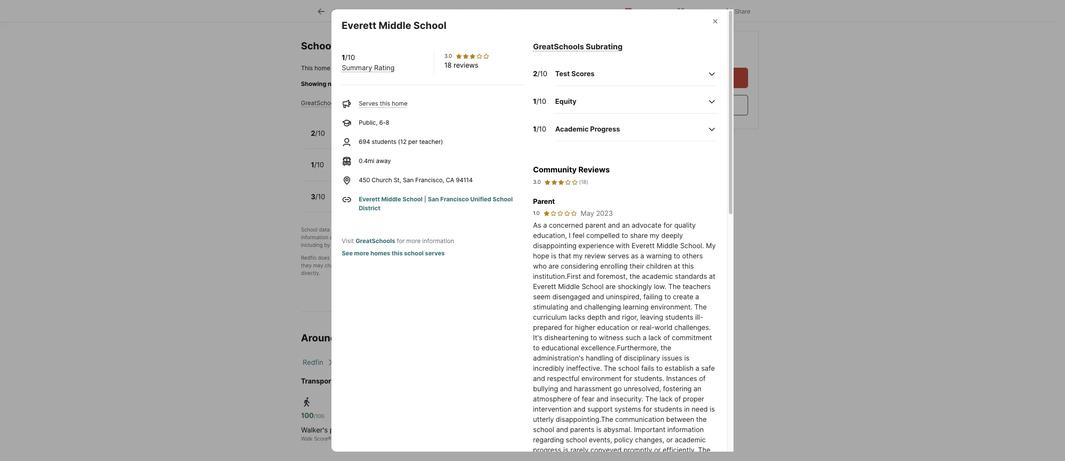 Task type: vqa. For each thing, say whether or not it's contained in the screenshot.
Floor Plans button
no



Task type: locate. For each thing, give the bounding box(es) containing it.
school up to
[[435, 255, 451, 261]]

1 horizontal spatial 3.0
[[533, 179, 541, 185]]

1 vertical spatial by
[[324, 242, 330, 249]]

tab list containing search
[[301, 0, 545, 22]]

learning
[[623, 303, 649, 311]]

1 horizontal spatial schools
[[518, 80, 539, 87]]

san up please
[[368, 64, 379, 72]]

1 vertical spatial rating
[[369, 99, 387, 106]]

0 vertical spatial redfin
[[462, 227, 478, 233]]

considering
[[561, 262, 599, 271]]

schools tab
[[484, 1, 538, 22]]

go
[[614, 385, 622, 393]]

to inside guaranteed to be accurate. to verify school enrollment eligibility, contact the school district directly.
[[402, 263, 407, 269]]

0 horizontal spatial an
[[622, 221, 630, 230]]

as a concerned parent and an advocate for quality education, i feel compelled to share my deeply disappointing experience with everett middle school. my hope is that my review serves as a warning to others who are considering enrolling their children at this institution.first and foremost, the academic standards at everett middle school are shockingly low. the teachers seem disengaged and uninspired, failing to create a stimulating and challenging learning environment. the curriculum lacks depth and rigor, leaving students ill- prepared for higher education or real-world challenges. it's disheartening to witness such a lack of commitment to educational excellence.furthermore, the administration's handling of disciplinary issues is incredibly ineffective. the school fails to establish a safe and respectful environment for students. instances of bullying and harassment go unresolved, fostering an atmosphere of fear and insecurity. the lack of proper intervention and support systems for students in need is utterly disappointing.the communication between the school and parents is abysmal. important information regarding school events, policy changes, or academic progress is rarely conveyed promptly or efficiently. the staff seems indifferent to the co
[[533, 221, 717, 462]]

school up per
[[405, 125, 428, 134]]

this left per
[[393, 135, 403, 142]]

district down high
[[359, 204, 381, 212]]

1 horizontal spatial 8
[[386, 119, 390, 126]]

walk
[[301, 436, 313, 442]]

/10 left mission
[[316, 192, 325, 201]]

failing
[[644, 293, 663, 301]]

see
[[342, 250, 353, 257]]

rating 3.0 out of 5 element down community
[[544, 178, 579, 186]]

real-
[[640, 323, 655, 332]]

school down 'amenities'
[[414, 19, 447, 31]]

school inside mission high school public, 9-12 • nearby school • 0.4mi
[[380, 189, 403, 197]]

/10 up the 'serving'
[[538, 70, 548, 78]]

serves down away
[[372, 166, 392, 174]]

0 horizontal spatial rating 3.0 out of 5 element
[[456, 53, 490, 60]]

|
[[425, 196, 426, 203]]

students down 'environment.'
[[666, 313, 694, 322]]

message
[[689, 101, 719, 110]]

0 vertical spatial rating
[[374, 63, 395, 72]]

students down elementary
[[372, 138, 397, 145]]

1 horizontal spatial at
[[709, 272, 716, 281]]

and down ,
[[394, 235, 403, 241]]

0 vertical spatial my
[[650, 231, 660, 240]]

1 vertical spatial academic
[[675, 436, 706, 444]]

1 /10 left academic
[[533, 125, 547, 133]]

by
[[359, 227, 365, 233], [324, 242, 330, 249]]

0 horizontal spatial serves
[[425, 250, 445, 257]]

their up shockingly
[[630, 262, 645, 271]]

and up support
[[597, 395, 609, 404]]

at up standards
[[674, 262, 681, 271]]

1 vertical spatial 2
[[311, 129, 315, 137]]

2 horizontal spatial information
[[668, 426, 704, 434]]

summary up schools.
[[342, 63, 372, 72]]

0 vertical spatial rating 3.0 out of 5 element
[[456, 53, 490, 60]]

1 horizontal spatial more
[[407, 237, 421, 245]]

6- inside everett middle school dialog
[[379, 119, 386, 126]]

prepared
[[533, 323, 563, 332]]

serves inside everett middle school public, 6-8 • serves this home • 0.4mi
[[372, 166, 392, 174]]

0 horizontal spatial information
[[301, 235, 329, 241]]

everett for everett middle school |
[[359, 196, 380, 203]]

parents
[[570, 426, 595, 434]]

0 horizontal spatial 8
[[362, 166, 366, 174]]

tab list
[[301, 0, 545, 22]]

are down endorse
[[355, 263, 362, 269]]

0 horizontal spatial by
[[324, 242, 330, 249]]

public, inside everett middle school dialog
[[359, 119, 378, 126]]

public, inside mission high school public, 9-12 • nearby school • 0.4mi
[[335, 198, 354, 205]]

everett inside everett middle school element
[[342, 19, 377, 31]]

for up deeply
[[664, 221, 673, 230]]

school inside 'sanchez elementary school public, k-5 • serves this home • 0.4mi'
[[405, 125, 428, 134]]

to inside 'first step, and conduct their own investigation to determine their desired schools or school districts, including by contacting and visiting the schools themselves.'
[[482, 235, 487, 241]]

1 horizontal spatial 6-
[[379, 119, 386, 126]]

who
[[533, 262, 547, 271]]

0 vertical spatial 2 /10
[[533, 70, 548, 78]]

0 horizontal spatial 2
[[311, 129, 315, 137]]

service
[[453, 255, 470, 261]]

1 vertical spatial schools
[[546, 235, 565, 241]]

information inside as a concerned parent and an advocate for quality education, i feel compelled to share my deeply disappointing experience with everett middle school. my hope is that my review serves as a warning to others who are considering enrolling their children at this institution.first and foremost, the academic standards at everett middle school are shockingly low. the teachers seem disengaged and uninspired, failing to create a stimulating and challenging learning environment. the curriculum lacks depth and rigor, leaving students ill- prepared for higher education or real-world challenges. it's disheartening to witness such a lack of commitment to educational excellence.furthermore, the administration's handling of disciplinary issues is incredibly ineffective. the school fails to establish a safe and respectful environment for students. instances of bullying and harassment go unresolved, fostering an atmosphere of fear and insecurity. the lack of proper intervention and support systems for students in need is utterly disappointing.the communication between the school and parents is abysmal. important information regarding school events, policy changes, or academic progress is rarely conveyed promptly or efficiently. the staff seems indifferent to the co
[[668, 426, 704, 434]]

2 /10 inside everett middle school dialog
[[533, 70, 548, 78]]

1 vertical spatial schools
[[301, 40, 340, 52]]

greatschools inside the , a nonprofit organization. redfin recommends buyers and renters use greatschools information and ratings as a
[[569, 227, 602, 233]]

/10 up the 3 /10
[[314, 161, 324, 169]]

disciplinary
[[624, 354, 661, 363]]

this down visit greatschools for more information
[[392, 250, 403, 257]]

san francisco unified school district link up check
[[368, 64, 476, 72]]

greatschools subrating
[[533, 42, 623, 51]]

school up 'nearby'
[[380, 189, 403, 197]]

this up standards
[[682, 262, 694, 271]]

/100
[[314, 414, 325, 420]]

a left reference
[[566, 255, 569, 261]]

1 vertical spatial 2 /10
[[311, 129, 325, 137]]

district inside san francisco unified school district
[[359, 204, 381, 212]]

walker's paradise walk score ®
[[301, 426, 358, 442]]

school
[[425, 80, 444, 87], [397, 198, 416, 205], [573, 235, 589, 241], [404, 250, 424, 257], [462, 263, 478, 269], [560, 263, 576, 269], [619, 364, 640, 373], [533, 426, 555, 434], [566, 436, 587, 444]]

at
[[674, 262, 681, 271], [709, 272, 716, 281]]

to right fails on the bottom of page
[[657, 364, 663, 373]]

0 horizontal spatial not
[[331, 255, 339, 261]]

0 vertical spatial 2
[[533, 70, 538, 78]]

to down recommends
[[482, 235, 487, 241]]

does
[[318, 255, 330, 261]]

0 vertical spatial serves
[[359, 100, 378, 107]]

6- down serves this home
[[379, 119, 386, 126]]

rating up public, 6-8
[[369, 99, 387, 106]]

as right ratings
[[359, 235, 364, 241]]

1 horizontal spatial rating 3.0 out of 5 element
[[544, 178, 579, 186]]

1 vertical spatial 8
[[362, 166, 366, 174]]

or down changes,
[[655, 446, 661, 455]]

1 vertical spatial francisco
[[441, 196, 469, 203]]

0 vertical spatial at
[[674, 262, 681, 271]]

schools
[[499, 8, 523, 15], [301, 40, 340, 52]]

compelled
[[587, 231, 620, 240]]

children
[[647, 262, 672, 271]]

home inside everett middle school dialog
[[392, 100, 408, 107]]

around 1731 15th st
[[301, 333, 397, 345]]

or up efficiently.
[[667, 436, 673, 444]]

and
[[608, 221, 620, 230], [530, 227, 539, 233], [330, 235, 339, 241], [394, 235, 403, 241], [359, 242, 368, 249], [344, 263, 353, 269], [583, 272, 595, 281], [592, 293, 605, 301], [571, 303, 583, 311], [608, 313, 620, 322], [533, 375, 545, 383], [560, 385, 572, 393], [597, 395, 609, 404], [574, 405, 586, 414], [556, 426, 569, 434]]

1 vertical spatial more
[[354, 250, 369, 257]]

0 vertical spatial 6-
[[379, 119, 386, 126]]

greatschools up step,
[[367, 227, 399, 233]]

3.0 up parent
[[533, 179, 541, 185]]

1 horizontal spatial 2 /10
[[533, 70, 548, 78]]

1 horizontal spatial serves
[[608, 252, 630, 260]]

buyers
[[512, 227, 529, 233]]

0.4mi
[[427, 135, 443, 142], [359, 157, 375, 164], [428, 166, 443, 174], [422, 198, 438, 205]]

0 horizontal spatial 6-
[[355, 166, 362, 174]]

as down share
[[631, 252, 639, 260]]

seems
[[550, 456, 571, 462]]

0.4mi down francisco,
[[422, 198, 438, 205]]

0 horizontal spatial francisco
[[380, 64, 409, 72]]

6- up 450
[[355, 166, 362, 174]]

/10 down the 'serving'
[[537, 97, 547, 106]]

for up communication
[[644, 405, 653, 414]]

policy
[[615, 436, 634, 444]]

everett inside everett middle school public, 6-8 • serves this home • 0.4mi
[[335, 157, 359, 166]]

1 horizontal spatial district
[[577, 263, 594, 269]]

staff
[[533, 456, 548, 462]]

/10 left sanchez
[[315, 129, 325, 137]]

1 horizontal spatial be
[[538, 255, 544, 261]]

website
[[467, 80, 489, 87]]

schools inside tab
[[499, 8, 523, 15]]

the inside guaranteed to be accurate. to verify school enrollment eligibility, contact the school district directly.
[[551, 263, 558, 269]]

1 vertical spatial 6-
[[355, 166, 362, 174]]

establish
[[665, 364, 694, 373]]

higher
[[575, 323, 596, 332]]

3 /10
[[311, 192, 325, 201]]

2 vertical spatial serves
[[372, 166, 392, 174]]

0 horizontal spatial district
[[359, 204, 381, 212]]

education
[[598, 323, 630, 332]]

schools right all on the left top
[[518, 80, 539, 87]]

1 horizontal spatial 2
[[533, 70, 538, 78]]

/10
[[345, 53, 355, 62], [538, 70, 548, 78], [537, 97, 547, 106], [537, 125, 547, 133], [315, 129, 325, 137], [314, 161, 324, 169], [316, 192, 325, 201]]

as right used
[[559, 255, 565, 261]]

homes
[[371, 250, 390, 257]]

to down information.
[[402, 263, 407, 269]]

my down advocate
[[650, 231, 660, 240]]

0 horizontal spatial be
[[409, 263, 415, 269]]

students
[[372, 138, 397, 145], [666, 313, 694, 322], [654, 405, 683, 414]]

unified down the 94114
[[471, 196, 492, 203]]

the down need
[[697, 415, 707, 424]]

rigor,
[[622, 313, 639, 322]]

• up francisco,
[[423, 166, 426, 174]]

proper
[[683, 395, 705, 404]]

progress
[[591, 125, 620, 133]]

0 vertical spatial 1 /10
[[533, 97, 547, 106]]

0 horizontal spatial as
[[359, 235, 364, 241]]

public, inside 'sanchez elementary school public, k-5 • serves this home • 0.4mi'
[[335, 135, 354, 142]]

1 vertical spatial at
[[709, 272, 716, 281]]

showing nearby schools. please check the school district website to see all schools serving this home.
[[301, 80, 593, 87]]

rating 3.0 out of 5 element
[[456, 53, 490, 60], [544, 178, 579, 186]]

francisco inside san francisco unified school district
[[441, 196, 469, 203]]

fear
[[582, 395, 595, 404]]

1 horizontal spatial not
[[364, 263, 372, 269]]

to inside "school service boundaries are intended to be used as a reference only; they may change and are not"
[[532, 255, 537, 261]]

serves
[[425, 250, 445, 257], [608, 252, 630, 260]]

/10 up within
[[345, 53, 355, 62]]

to down the conveyed
[[608, 456, 615, 462]]

test scores button
[[556, 62, 717, 86]]

everett for everett middle school
[[342, 19, 377, 31]]

a left first
[[366, 235, 368, 241]]

endorse
[[341, 255, 360, 261]]

school down foremost,
[[582, 282, 604, 291]]

serves down with
[[608, 252, 630, 260]]

this up st,
[[393, 166, 404, 174]]

0.4mi inside everett middle school public, 6-8 • serves this home • 0.4mi
[[428, 166, 443, 174]]

0 vertical spatial academic
[[642, 272, 673, 281]]

0 vertical spatial district
[[454, 64, 476, 72]]

1 vertical spatial be
[[409, 263, 415, 269]]

0 horizontal spatial at
[[674, 262, 681, 271]]

1 horizontal spatial academic
[[675, 436, 706, 444]]

0.4mi away
[[359, 157, 391, 164]]

0 vertical spatial 8
[[386, 119, 390, 126]]

2 /10 left sanchez
[[311, 129, 325, 137]]

0 vertical spatial district
[[446, 80, 465, 87]]

0 horizontal spatial more
[[354, 250, 369, 257]]

middle down st,
[[381, 196, 401, 203]]

2023
[[596, 209, 613, 218]]

not down redfin does not endorse or guarantee this information.
[[364, 263, 372, 269]]

school down utterly
[[533, 426, 555, 434]]

0 horizontal spatial academic
[[642, 272, 673, 281]]

1 horizontal spatial by
[[359, 227, 365, 233]]

of down the excellence.furthermore,
[[616, 354, 622, 363]]

is right need
[[710, 405, 715, 414]]

serves inside everett middle school dialog
[[359, 100, 378, 107]]

share
[[630, 231, 648, 240]]

2 vertical spatial students
[[654, 405, 683, 414]]

1 vertical spatial 1 /10
[[533, 125, 547, 133]]

the inside 'first step, and conduct their own investigation to determine their desired schools or school districts, including by contacting and visiting the schools themselves.'
[[388, 242, 396, 249]]

0 vertical spatial summary
[[342, 63, 372, 72]]

0 vertical spatial 3.0
[[445, 53, 452, 59]]

school left |
[[397, 198, 416, 205]]

overview
[[384, 8, 411, 15]]

overview tab
[[369, 1, 426, 22]]

1 horizontal spatial their
[[514, 235, 525, 241]]

middle inside everett middle school public, 6-8 • serves this home • 0.4mi
[[361, 157, 383, 166]]

1 horizontal spatial as
[[559, 255, 565, 261]]

public, inside everett middle school public, 6-8 • serves this home • 0.4mi
[[335, 166, 354, 174]]

1 vertical spatial san
[[403, 176, 414, 184]]

by inside 'first step, and conduct their own investigation to determine their desired schools or school districts, including by contacting and visiting the schools themselves.'
[[324, 242, 330, 249]]

send
[[665, 101, 682, 110]]

this inside 'sanchez elementary school public, k-5 • serves this home • 0.4mi'
[[393, 135, 403, 142]]

1 up 3
[[311, 161, 314, 169]]

1 vertical spatial district
[[359, 204, 381, 212]]

information up including
[[301, 235, 329, 241]]

serves inside 'sanchez elementary school public, k-5 • serves this home • 0.4mi'
[[372, 135, 391, 142]]

intervention
[[533, 405, 572, 414]]

0 vertical spatial schools
[[499, 8, 523, 15]]

francisco,
[[416, 176, 445, 184]]

are
[[500, 255, 508, 261], [549, 262, 559, 271], [355, 263, 362, 269], [606, 282, 616, 291]]

are up the enrollment
[[500, 255, 508, 261]]

disappointing
[[533, 242, 577, 250]]

greatschools summary rating
[[301, 99, 387, 106]]

information inside the , a nonprofit organization. redfin recommends buyers and renters use greatschools information and ratings as a
[[301, 235, 329, 241]]

step,
[[381, 235, 393, 241]]

1 horizontal spatial unified
[[471, 196, 492, 203]]

visit greatschools for more information
[[342, 237, 454, 245]]

rating 3.0 out of 5 element up 'reviews'
[[456, 53, 490, 60]]

everett middle school dialog
[[332, 9, 734, 462]]

redfin up they
[[301, 255, 317, 261]]

school
[[414, 19, 447, 31], [433, 64, 453, 72], [405, 125, 428, 134], [385, 157, 408, 166], [380, 189, 403, 197], [403, 196, 423, 203], [493, 196, 513, 203], [301, 227, 318, 233], [435, 255, 451, 261], [582, 282, 604, 291]]

fostering
[[663, 385, 692, 393]]

the up environment
[[604, 364, 617, 373]]

and up redfin does not endorse or guarantee this information.
[[359, 242, 368, 249]]

incredibly
[[533, 364, 565, 373]]

an up the "proper"
[[694, 385, 702, 393]]

school inside "school service boundaries are intended to be used as a reference only; they may change and are not"
[[435, 255, 451, 261]]

of left fear at the right bottom of the page
[[574, 395, 580, 404]]

school inside everett middle school public, 6-8 • serves this home • 0.4mi
[[385, 157, 408, 166]]

school right i at the right bottom of page
[[573, 235, 589, 241]]

serves down themselves.
[[425, 250, 445, 257]]

18 reviews
[[445, 61, 479, 69]]

information down between
[[668, 426, 704, 434]]

0 vertical spatial be
[[538, 255, 544, 261]]

promptly
[[624, 446, 653, 455]]

school down service
[[462, 263, 478, 269]]

and up education
[[608, 313, 620, 322]]

8 up 450
[[362, 166, 366, 174]]

694
[[359, 138, 370, 145]]

to up 'environment.'
[[665, 293, 671, 301]]

to
[[440, 263, 446, 269]]

3.0 up 18
[[445, 53, 452, 59]]

be down information.
[[409, 263, 415, 269]]

organization.
[[430, 227, 461, 233]]

schools.
[[350, 80, 374, 87]]

1 vertical spatial 3.0
[[533, 179, 541, 185]]

1 horizontal spatial my
[[650, 231, 660, 240]]

2 vertical spatial schools
[[397, 242, 416, 249]]

world
[[655, 323, 673, 332]]

1 horizontal spatial schools
[[499, 8, 523, 15]]

more
[[407, 237, 421, 245], [354, 250, 369, 257]]

1 vertical spatial unified
[[471, 196, 492, 203]]

0 vertical spatial students
[[372, 138, 397, 145]]

450
[[359, 176, 370, 184]]

2 vertical spatial san
[[428, 196, 439, 203]]

bullying
[[533, 385, 558, 393]]

my up considering
[[573, 252, 583, 260]]

1 vertical spatial district
[[577, 263, 594, 269]]

amenities tab
[[426, 1, 484, 22]]

greatschools
[[533, 42, 584, 51], [301, 99, 339, 106], [367, 227, 399, 233], [569, 227, 602, 233], [356, 237, 395, 245]]

0 vertical spatial unified
[[410, 64, 431, 72]]

request a tour
[[668, 74, 716, 82]]

1 horizontal spatial an
[[694, 385, 702, 393]]

for down ,
[[397, 237, 405, 245]]

middle
[[379, 19, 411, 31], [361, 157, 383, 166], [381, 196, 401, 203], [657, 242, 679, 250], [558, 282, 580, 291]]

summary inside 1 /10 summary rating
[[342, 63, 372, 72]]

1 /10 for equity
[[533, 97, 547, 106]]

not inside "school service boundaries are intended to be used as a reference only; they may change and are not"
[[364, 263, 372, 269]]

school service boundaries are intended to be used as a reference only; they may change and are not
[[301, 255, 607, 269]]

san
[[368, 64, 379, 72], [403, 176, 414, 184], [428, 196, 439, 203]]

the
[[357, 64, 366, 72], [414, 80, 424, 87], [388, 242, 396, 249], [551, 263, 558, 269], [630, 272, 640, 281], [661, 344, 672, 352], [697, 415, 707, 424], [616, 456, 627, 462]]

0.4mi right per
[[427, 135, 443, 142]]

unified inside san francisco unified school district
[[471, 196, 492, 203]]

94114
[[456, 176, 473, 184]]

as
[[359, 235, 364, 241], [631, 252, 639, 260], [559, 255, 565, 261]]

1 vertical spatial my
[[573, 252, 583, 260]]

directly.
[[301, 270, 320, 277]]

a inside button
[[697, 74, 701, 82]]

1 vertical spatial redfin
[[301, 255, 317, 261]]

redfin for redfin
[[303, 359, 323, 367]]



Task type: describe. For each thing, give the bounding box(es) containing it.
0.4mi inside 'sanchez elementary school public, k-5 • serves this home • 0.4mi'
[[427, 135, 443, 142]]

mission high school public, 9-12 • nearby school • 0.4mi
[[335, 189, 438, 205]]

score
[[314, 436, 328, 442]]

and up contacting
[[330, 235, 339, 241]]

experience
[[579, 242, 614, 250]]

serves for elementary
[[372, 135, 391, 142]]

is down disappointing
[[552, 252, 557, 260]]

serves this home
[[359, 100, 408, 107]]

the up issues
[[661, 344, 672, 352]]

serves inside as a concerned parent and an advocate for quality education, i feel compelled to share my deeply disappointing experience with everett middle school. my hope is that my review serves as a warning to others who are considering enrolling their children at this institution.first and foremost, the academic standards at everett middle school are shockingly low. the teachers seem disengaged and uninspired, failing to create a stimulating and challenging learning environment. the curriculum lacks depth and rigor, leaving students ill- prepared for higher education or real-world challenges. it's disheartening to witness such a lack of commitment to educational excellence.furthermore, the administration's handling of disciplinary issues is incredibly ineffective. the school fails to establish a safe and respectful environment for students. instances of bullying and harassment go unresolved, fostering an atmosphere of fear and insecurity. the lack of proper intervention and support systems for students in need is utterly disappointing.the communication between the school and parents is abysmal. important information regarding school events, policy changes, or academic progress is rarely conveyed promptly or efficiently. the staff seems indifferent to the co
[[608, 252, 630, 260]]

depth
[[588, 313, 606, 322]]

the right efficiently.
[[698, 446, 711, 455]]

1 left academic
[[533, 125, 537, 133]]

reference
[[570, 255, 594, 261]]

school down that
[[560, 263, 576, 269]]

to up with
[[622, 231, 629, 240]]

advocate
[[632, 221, 662, 230]]

parent
[[533, 197, 555, 206]]

only;
[[595, 255, 607, 261]]

1 vertical spatial an
[[694, 385, 702, 393]]

• up 450
[[367, 166, 371, 174]]

1 horizontal spatial district
[[454, 64, 476, 72]]

6- inside everett middle school public, 6-8 • serves this home • 0.4mi
[[355, 166, 362, 174]]

school inside 'first step, and conduct their own investigation to determine their desired schools or school districts, including by contacting and visiting the schools themselves.'
[[573, 235, 589, 241]]

0 vertical spatial schools
[[518, 80, 539, 87]]

a left warning
[[641, 252, 645, 260]]

2 vertical spatial 1 /10
[[311, 161, 324, 169]]

1 horizontal spatial information
[[423, 237, 454, 245]]

the up ill-
[[695, 303, 707, 311]]

to left others
[[674, 252, 681, 260]]

san inside san francisco unified school district
[[428, 196, 439, 203]]

this down please
[[380, 100, 390, 107]]

and inside "school service boundaries are intended to be used as a reference only; they may change and are not"
[[344, 263, 353, 269]]

0 horizontal spatial district
[[446, 80, 465, 87]]

may
[[313, 263, 323, 269]]

rarely
[[571, 446, 589, 455]]

guaranteed
[[373, 263, 401, 269]]

1 horizontal spatial san
[[403, 176, 414, 184]]

home.
[[575, 80, 593, 87]]

school up rarely
[[566, 436, 587, 444]]

100 /100
[[301, 412, 325, 420]]

and up challenging
[[592, 293, 605, 301]]

redfin link
[[303, 359, 323, 367]]

themselves.
[[417, 242, 446, 249]]

x-out button
[[670, 2, 712, 19]]

(18)
[[579, 179, 589, 185]]

• right 12
[[370, 198, 373, 205]]

a right as
[[544, 221, 547, 230]]

eligibility,
[[507, 263, 529, 269]]

/10 inside 1 /10 summary rating
[[345, 53, 355, 62]]

everett middle school element
[[342, 9, 457, 32]]

rating 1.0 out of 5 element
[[543, 210, 578, 217]]

uninspired,
[[606, 293, 642, 301]]

middle down deeply
[[657, 242, 679, 250]]

public, for mission
[[335, 198, 354, 205]]

send a message button
[[635, 95, 748, 116]]

students.
[[635, 375, 665, 383]]

this inside as a concerned parent and an advocate for quality education, i feel compelled to share my deeply disappointing experience with everett middle school. my hope is that my review serves as a warning to others who are considering enrolling their children at this institution.first and foremost, the academic standards at everett middle school are shockingly low. the teachers seem disengaged and uninspired, failing to create a stimulating and challenging learning environment. the curriculum lacks depth and rigor, leaving students ill- prepared for higher education or real-world challenges. it's disheartening to witness such a lack of commitment to educational excellence.furthermore, the administration's handling of disciplinary issues is incredibly ineffective. the school fails to establish a safe and respectful environment for students. instances of bullying and harassment go unresolved, fostering an atmosphere of fear and insecurity. the lack of proper intervention and support systems for students in need is utterly disappointing.the communication between the school and parents is abysmal. important information regarding school events, policy changes, or academic progress is rarely conveyed promptly or efficiently. the staff seems indifferent to the co
[[682, 262, 694, 271]]

0 horizontal spatial 2 /10
[[311, 129, 325, 137]]

the right within
[[357, 64, 366, 72]]

be inside guaranteed to be accurate. to verify school enrollment eligibility, contact the school district directly.
[[409, 263, 415, 269]]

school up showing nearby schools. please check the school district website to see all schools serving this home. on the top of the page
[[433, 64, 453, 72]]

request a tour button
[[635, 68, 748, 88]]

a inside "school service boundaries are intended to be used as a reference only; they may change and are not"
[[566, 255, 569, 261]]

ineffective.
[[567, 364, 602, 373]]

stimulating
[[533, 303, 569, 311]]

disappointing.the
[[556, 415, 614, 424]]

of down the fostering
[[675, 395, 681, 404]]

greatschools down "showing"
[[301, 99, 339, 106]]

paradise
[[330, 426, 358, 435]]

redfin for redfin does not endorse or guarantee this information.
[[301, 255, 317, 261]]

and up compelled
[[608, 221, 620, 230]]

as inside as a concerned parent and an advocate for quality education, i feel compelled to share my deeply disappointing experience with everett middle school. my hope is that my review serves as a warning to others who are considering enrolling their children at this institution.first and foremost, the academic standards at everett middle school are shockingly low. the teachers seem disengaged and uninspired, failing to create a stimulating and challenging learning environment. the curriculum lacks depth and rigor, leaving students ill- prepared for higher education or real-world challenges. it's disheartening to witness such a lack of commitment to educational excellence.furthermore, the administration's handling of disciplinary issues is incredibly ineffective. the school fails to establish a safe and respectful environment for students. instances of bullying and harassment go unresolved, fostering an atmosphere of fear and insecurity. the lack of proper intervention and support systems for students in need is utterly disappointing.the communication between the school and parents is abysmal. important information regarding school events, policy changes, or academic progress is rarely conveyed promptly or efficiently. the staff seems indifferent to the co
[[631, 252, 639, 260]]

instances
[[667, 375, 698, 383]]

support
[[588, 405, 613, 414]]

equity button
[[556, 90, 717, 114]]

greatschools link
[[356, 237, 395, 245]]

0 vertical spatial not
[[331, 255, 339, 261]]

everett for everett middle school public, 6-8 • serves this home • 0.4mi
[[335, 157, 359, 166]]

boundaries
[[472, 255, 499, 261]]

1 vertical spatial san francisco unified school district link
[[359, 196, 513, 212]]

middle for everett middle school |
[[381, 196, 401, 203]]

serves for middle
[[372, 166, 392, 174]]

• left |
[[417, 198, 421, 205]]

a left safe
[[696, 364, 700, 373]]

to down higher
[[591, 334, 597, 342]]

the right check
[[414, 80, 424, 87]]

deeply
[[662, 231, 683, 240]]

school down conduct
[[404, 250, 424, 257]]

it's
[[533, 334, 543, 342]]

0 vertical spatial lack
[[649, 334, 662, 342]]

school right check
[[425, 80, 444, 87]]

/10 left academic
[[537, 125, 547, 133]]

the down the conveyed
[[616, 456, 627, 462]]

is up seems
[[564, 446, 569, 455]]

share
[[735, 7, 751, 15]]

intended
[[509, 255, 531, 261]]

and down considering
[[583, 272, 595, 281]]

a down 'teachers'
[[696, 293, 700, 301]]

low.
[[654, 282, 667, 291]]

verify
[[448, 263, 461, 269]]

middle for everett middle school public, 6-8 • serves this home • 0.4mi
[[361, 157, 383, 166]]

standards
[[675, 272, 708, 281]]

administration's
[[533, 354, 584, 363]]

and up 'lacks'
[[571, 303, 583, 311]]

unresolved,
[[624, 385, 662, 393]]

0.4mi inside mission high school public, 9-12 • nearby school • 0.4mi
[[422, 198, 438, 205]]

school down "disciplinary"
[[619, 364, 640, 373]]

or right endorse
[[362, 255, 367, 261]]

is up the events,
[[597, 426, 602, 434]]

for up disheartening
[[565, 323, 573, 332]]

this
[[301, 64, 313, 72]]

the down unresolved,
[[646, 395, 658, 404]]

school left data
[[301, 227, 318, 233]]

reviews
[[454, 61, 479, 69]]

school inside mission high school public, 9-12 • nearby school • 0.4mi
[[397, 198, 416, 205]]

with
[[616, 242, 630, 250]]

see more homes this school serves link
[[342, 250, 445, 257]]

are down used
[[549, 262, 559, 271]]

0 horizontal spatial unified
[[410, 64, 431, 72]]

a right ,
[[402, 227, 405, 233]]

as inside "school service boundaries are intended to be used as a reference only; they may change and are not"
[[559, 255, 565, 261]]

and down respectful
[[560, 385, 572, 393]]

the up shockingly
[[630, 272, 640, 281]]

0 horizontal spatial san
[[368, 64, 379, 72]]

and up regarding
[[556, 426, 569, 434]]

1 vertical spatial rating 3.0 out of 5 element
[[544, 178, 579, 186]]

serving
[[541, 80, 562, 87]]

they
[[301, 263, 312, 269]]

this inside everett middle school public, 6-8 • serves this home • 0.4mi
[[393, 166, 404, 174]]

middle for everett middle school
[[379, 19, 411, 31]]

a down real- on the right bottom of the page
[[643, 334, 647, 342]]

2 inside everett middle school dialog
[[533, 70, 538, 78]]

to down it's
[[533, 344, 540, 352]]

or inside 'first step, and conduct their own investigation to determine their desired schools or school districts, including by contacting and visiting the schools themselves.'
[[566, 235, 571, 241]]

of down "world" in the bottom of the page
[[664, 334, 670, 342]]

• right per
[[422, 135, 426, 142]]

9-
[[355, 198, 362, 205]]

0 horizontal spatial schools
[[397, 242, 416, 249]]

showing
[[301, 80, 327, 87]]

public, for sanchez
[[335, 135, 354, 142]]

greatschools up test
[[533, 42, 584, 51]]

visiting
[[369, 242, 386, 249]]

quality
[[675, 221, 696, 230]]

• right 5
[[367, 135, 370, 142]]

1 inside 1 /10 summary rating
[[342, 53, 345, 62]]

share button
[[716, 2, 758, 19]]

atmosphere
[[533, 395, 572, 404]]

0.4mi inside everett middle school dialog
[[359, 157, 375, 164]]

and up desired
[[530, 227, 539, 233]]

school inside san francisco unified school district
[[493, 196, 513, 203]]

first
[[370, 235, 379, 241]]

and up disappointing.the
[[574, 405, 586, 414]]

ca
[[446, 176, 455, 184]]

0 vertical spatial an
[[622, 221, 630, 230]]

0 horizontal spatial my
[[573, 252, 583, 260]]

for up unresolved,
[[624, 375, 633, 383]]

summary rating link
[[342, 63, 395, 72]]

are down foremost,
[[606, 282, 616, 291]]

the up create
[[669, 282, 681, 291]]

1 vertical spatial summary
[[341, 99, 367, 106]]

indifferent
[[573, 456, 606, 462]]

disengaged
[[553, 293, 591, 301]]

home inside everett middle school public, 6-8 • serves this home • 0.4mi
[[405, 166, 421, 174]]

1 /10 for academic progress
[[533, 125, 547, 133]]

check
[[396, 80, 413, 87]]

0 horizontal spatial schools
[[301, 40, 340, 52]]

amenities
[[441, 8, 469, 15]]

to left see
[[491, 80, 496, 87]]

challenges.
[[675, 323, 711, 332]]

provided
[[337, 227, 358, 233]]

is left within
[[332, 64, 337, 72]]

may
[[581, 209, 595, 218]]

0 vertical spatial more
[[407, 237, 421, 245]]

communication
[[616, 415, 665, 424]]

their inside as a concerned parent and an advocate for quality education, i feel compelled to share my deeply disappointing experience with everett middle school. my hope is that my review serves as a warning to others who are considering enrolling their children at this institution.first and foremost, the academic standards at everett middle school are shockingly low. the teachers seem disengaged and uninspired, failing to create a stimulating and challenging learning environment. the curriculum lacks depth and rigor, leaving students ill- prepared for higher education or real-world challenges. it's disheartening to witness such a lack of commitment to educational excellence.furthermore, the administration's handling of disciplinary issues is incredibly ineffective. the school fails to establish a safe and respectful environment for students. instances of bullying and harassment go unresolved, fostering an atmosphere of fear and insecurity. the lack of proper intervention and support systems for students in need is utterly disappointing.the communication between the school and parents is abysmal. important information regarding school events, policy changes, or academic progress is rarely conveyed promptly or efficiently. the staff seems indifferent to the co
[[630, 262, 645, 271]]

first step, and conduct their own investigation to determine their desired schools or school districts, including by contacting and visiting the schools themselves.
[[301, 235, 611, 249]]

redfin inside the , a nonprofit organization. redfin recommends buyers and renters use greatschools information and ratings as a
[[462, 227, 478, 233]]

rating inside 1 /10 summary rating
[[374, 63, 395, 72]]

insecurity.
[[611, 395, 644, 404]]

redfin does not endorse or guarantee this information.
[[301, 255, 433, 261]]

such
[[626, 334, 641, 342]]

this down test
[[563, 80, 574, 87]]

school data is provided by greatschools
[[301, 227, 399, 233]]

may 2023
[[581, 209, 613, 218]]

as inside the , a nonprofit organization. redfin recommends buyers and renters use greatschools information and ratings as a
[[359, 235, 364, 241]]

search link
[[316, 6, 354, 17]]

0 vertical spatial francisco
[[380, 64, 409, 72]]

greatschools up homes
[[356, 237, 395, 245]]

this up guaranteed
[[394, 255, 403, 261]]

1 /10 summary rating
[[342, 53, 395, 72]]

education,
[[533, 231, 567, 240]]

a inside button
[[683, 101, 687, 110]]

1 left 'equity'
[[533, 97, 537, 106]]

8 inside everett middle school public, 6-8 • serves this home • 0.4mi
[[362, 166, 366, 174]]

districts,
[[590, 235, 611, 241]]

is up establish
[[685, 354, 690, 363]]

be inside "school service boundaries are intended to be used as a reference only; they may change and are not"
[[538, 255, 544, 261]]

public, for everett
[[335, 166, 354, 174]]

middle up disengaged
[[558, 282, 580, 291]]

changes,
[[635, 436, 665, 444]]

institution.first
[[533, 272, 581, 281]]

694 students (12 per teacher)
[[359, 138, 443, 145]]

hope
[[533, 252, 550, 260]]

school left |
[[403, 196, 423, 203]]

0 horizontal spatial their
[[426, 235, 437, 241]]

and up bullying
[[533, 375, 545, 383]]

of down safe
[[700, 375, 706, 383]]

0 vertical spatial san francisco unified school district link
[[368, 64, 476, 72]]

8 inside everett middle school dialog
[[386, 119, 390, 126]]

1 vertical spatial students
[[666, 313, 694, 322]]

home inside 'sanchez elementary school public, k-5 • serves this home • 0.4mi'
[[405, 135, 421, 142]]

1 vertical spatial lack
[[660, 395, 673, 404]]

15th
[[363, 333, 384, 345]]

district inside guaranteed to be accurate. to verify school enrollment eligibility, contact the school district directly.
[[577, 263, 594, 269]]

information.
[[405, 255, 433, 261]]

school inside as a concerned parent and an advocate for quality education, i feel compelled to share my deeply disappointing experience with everett middle school. my hope is that my review serves as a warning to others who are considering enrolling their children at this institution.first and foremost, the academic standards at everett middle school are shockingly low. the teachers seem disengaged and uninspired, failing to create a stimulating and challenging learning environment. the curriculum lacks depth and rigor, leaving students ill- prepared for higher education or real-world challenges. it's disheartening to witness such a lack of commitment to educational excellence.furthermore, the administration's handling of disciplinary issues is incredibly ineffective. the school fails to establish a safe and respectful environment for students. instances of bullying and harassment go unresolved, fostering an atmosphere of fear and insecurity. the lack of proper intervention and support systems for students in need is utterly disappointing.the communication between the school and parents is abysmal. important information regarding school events, policy changes, or academic progress is rarely conveyed promptly or efficiently. the staff seems indifferent to the co
[[582, 282, 604, 291]]

sanchez
[[335, 125, 364, 134]]

is right data
[[331, 227, 335, 233]]

abysmal.
[[604, 426, 632, 434]]

or up such
[[632, 323, 638, 332]]



